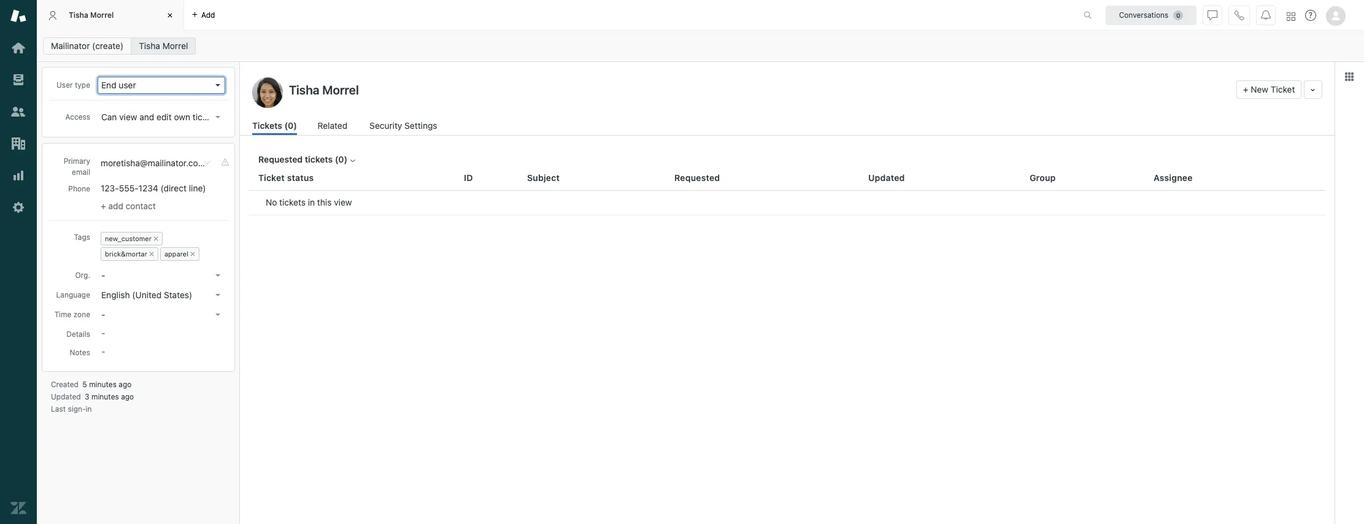 Task type: locate. For each thing, give the bounding box(es) containing it.
1 vertical spatial -
[[101, 309, 105, 320]]

tags
[[74, 233, 90, 242]]

can
[[101, 112, 117, 122]]

can view and edit own tickets only button
[[98, 109, 238, 126]]

language
[[56, 290, 90, 300]]

1 horizontal spatial (0)
[[335, 154, 348, 165]]

- for time zone
[[101, 309, 105, 320]]

contact
[[126, 201, 156, 211]]

tisha up mailinator in the left top of the page
[[69, 10, 88, 20]]

- button for time zone
[[98, 306, 225, 324]]

1 vertical spatial add
[[108, 201, 123, 211]]

0 vertical spatial morrel
[[90, 10, 114, 20]]

2 vertical spatial tickets
[[279, 197, 306, 208]]

morrel down close icon on the top
[[163, 41, 188, 51]]

time
[[54, 310, 71, 319]]

0 vertical spatial requested
[[258, 154, 303, 165]]

0 vertical spatial add
[[201, 10, 215, 19]]

1 vertical spatial view
[[334, 197, 352, 208]]

tabs tab list
[[37, 0, 1071, 31]]

0 vertical spatial minutes
[[89, 380, 117, 389]]

get started image
[[10, 40, 26, 56]]

1 arrow down image from the top
[[215, 84, 220, 87]]

0 horizontal spatial requested
[[258, 154, 303, 165]]

tisha
[[69, 10, 88, 20], [139, 41, 160, 51]]

- right zone
[[101, 309, 105, 320]]

minutes
[[89, 380, 117, 389], [91, 392, 119, 402]]

requested tickets (0)
[[258, 154, 348, 165]]

1 horizontal spatial in
[[308, 197, 315, 208]]

4 arrow down image from the top
[[215, 294, 220, 297]]

-
[[101, 270, 105, 281], [101, 309, 105, 320]]

0 horizontal spatial morrel
[[90, 10, 114, 20]]

1 - from the top
[[101, 270, 105, 281]]

menu
[[98, 230, 225, 263]]

0 vertical spatial -
[[101, 270, 105, 281]]

arrow down image up the can view and edit own tickets only
[[215, 84, 220, 87]]

1 horizontal spatial morrel
[[163, 41, 188, 51]]

(0)
[[285, 120, 297, 131], [335, 154, 348, 165]]

view right 'this'
[[334, 197, 352, 208]]

updated
[[869, 172, 905, 183], [51, 392, 81, 402]]

tickets up status
[[305, 154, 333, 165]]

0 horizontal spatial view
[[119, 112, 137, 122]]

new
[[1251, 84, 1269, 95]]

no
[[266, 197, 277, 208]]

end user
[[101, 80, 136, 90]]

own
[[174, 112, 190, 122]]

1 horizontal spatial +
[[1244, 84, 1249, 95]]

mailinator (create)
[[51, 41, 124, 51]]

morrel up (create) at the top
[[90, 10, 114, 20]]

(0) down related link
[[335, 154, 348, 165]]

tickets (0)
[[252, 120, 297, 131]]

tickets right own at the left top
[[193, 112, 219, 122]]

tickets right no
[[279, 197, 306, 208]]

1 vertical spatial tisha morrel
[[139, 41, 188, 51]]

+ new ticket button
[[1237, 80, 1302, 99]]

tisha morrel inside tisha morrel "tab"
[[69, 10, 114, 20]]

1 vertical spatial minutes
[[91, 392, 119, 402]]

1 vertical spatial (0)
[[335, 154, 348, 165]]

None text field
[[285, 80, 1232, 99]]

tickets inside button
[[193, 112, 219, 122]]

admin image
[[10, 200, 26, 215]]

arrow down image
[[215, 84, 220, 87], [215, 116, 220, 118], [215, 274, 220, 277], [215, 294, 220, 297], [215, 314, 220, 316]]

moretisha@mailinator.com
[[101, 158, 206, 168]]

add
[[201, 10, 215, 19], [108, 201, 123, 211]]

ticket inside button
[[1271, 84, 1296, 95]]

+ inside button
[[1244, 84, 1249, 95]]

0 horizontal spatial +
[[101, 201, 106, 211]]

tisha morrel down close icon on the top
[[139, 41, 188, 51]]

0 horizontal spatial (0)
[[285, 120, 297, 131]]

0 vertical spatial (0)
[[285, 120, 297, 131]]

view left and
[[119, 112, 137, 122]]

arrow down image inside 'english (united states)' button
[[215, 294, 220, 297]]

tisha morrel up mailinator (create)
[[69, 10, 114, 20]]

ticket
[[1271, 84, 1296, 95], [258, 172, 285, 183]]

ticket up no
[[258, 172, 285, 183]]

2 - from the top
[[101, 309, 105, 320]]

minutes right 3
[[91, 392, 119, 402]]

(0) right tickets
[[285, 120, 297, 131]]

and
[[140, 112, 154, 122]]

add right close icon on the top
[[201, 10, 215, 19]]

+
[[1244, 84, 1249, 95], [101, 201, 106, 211]]

0 vertical spatial tickets
[[193, 112, 219, 122]]

org.
[[75, 271, 90, 280]]

related
[[318, 120, 348, 131]]

arrow down image for view
[[215, 116, 220, 118]]

1 vertical spatial morrel
[[163, 41, 188, 51]]

only
[[221, 112, 238, 122]]

assignee
[[1154, 172, 1193, 183]]

grid containing ticket status
[[240, 166, 1335, 524]]

0 horizontal spatial tisha
[[69, 10, 88, 20]]

add button
[[184, 0, 223, 30]]

2 - button from the top
[[98, 306, 225, 324]]

conversations button
[[1106, 5, 1197, 25]]

arrow down image inside can view and edit own tickets only button
[[215, 116, 220, 118]]

tisha inside secondary element
[[139, 41, 160, 51]]

in down 3
[[86, 405, 92, 414]]

0 vertical spatial view
[[119, 112, 137, 122]]

arrow down image right states)
[[215, 294, 220, 297]]

1 vertical spatial requested
[[675, 172, 720, 183]]

- button
[[98, 267, 225, 284], [98, 306, 225, 324]]

0 vertical spatial tisha morrel
[[69, 10, 114, 20]]

new_customer link
[[105, 235, 152, 243]]

tisha morrel
[[69, 10, 114, 20], [139, 41, 188, 51]]

0 vertical spatial +
[[1244, 84, 1249, 95]]

2 arrow down image from the top
[[215, 116, 220, 118]]

0 vertical spatial - button
[[98, 267, 225, 284]]

1 horizontal spatial tisha morrel
[[139, 41, 188, 51]]

- button down 'english (united states)' button
[[98, 306, 225, 324]]

ticket right "new" in the top of the page
[[1271, 84, 1296, 95]]

requested for requested
[[675, 172, 720, 183]]

- right org.
[[101, 270, 105, 281]]

1 horizontal spatial updated
[[869, 172, 905, 183]]

morrel
[[90, 10, 114, 20], [163, 41, 188, 51]]

arrow down image inside end user button
[[215, 84, 220, 87]]

0 vertical spatial updated
[[869, 172, 905, 183]]

0 horizontal spatial in
[[86, 405, 92, 414]]

1 horizontal spatial requested
[[675, 172, 720, 183]]

1 horizontal spatial add
[[201, 10, 215, 19]]

1 - button from the top
[[98, 267, 225, 284]]

- button up 'english (united states)' button
[[98, 267, 225, 284]]

phone
[[68, 184, 90, 193]]

sign-
[[68, 405, 86, 414]]

view
[[119, 112, 137, 122], [334, 197, 352, 208]]

can view and edit own tickets only
[[101, 112, 238, 122]]

1 horizontal spatial ticket
[[1271, 84, 1296, 95]]

zendesk products image
[[1287, 12, 1296, 21]]

button displays agent's chat status as invisible. image
[[1208, 10, 1218, 20]]

1 vertical spatial tickets
[[305, 154, 333, 165]]

line)
[[189, 183, 206, 193]]

zone
[[74, 310, 90, 319]]

1 horizontal spatial tisha
[[139, 41, 160, 51]]

in left 'this'
[[308, 197, 315, 208]]

123-555-1234 (direct line)
[[101, 183, 206, 193]]

1 vertical spatial - button
[[98, 306, 225, 324]]

zendesk image
[[10, 500, 26, 516]]

arrow down image left only
[[215, 116, 220, 118]]

end user button
[[98, 77, 225, 94]]

1 vertical spatial tisha
[[139, 41, 160, 51]]

tickets inside grid
[[279, 197, 306, 208]]

1 vertical spatial updated
[[51, 392, 81, 402]]

add down 123-
[[108, 201, 123, 211]]

grid
[[240, 166, 1335, 524]]

0 horizontal spatial updated
[[51, 392, 81, 402]]

security settings
[[370, 120, 437, 131]]

1 vertical spatial in
[[86, 405, 92, 414]]

tickets
[[193, 112, 219, 122], [305, 154, 333, 165], [279, 197, 306, 208]]

arrow down image up 'english (united states)' button
[[215, 274, 220, 277]]

view inside button
[[119, 112, 137, 122]]

+ down 123-
[[101, 201, 106, 211]]

0 vertical spatial tisha
[[69, 10, 88, 20]]

customers image
[[10, 104, 26, 120]]

0 horizontal spatial tisha morrel
[[69, 10, 114, 20]]

arrow down image down 'english (united states)' button
[[215, 314, 220, 316]]

+ left "new" in the top of the page
[[1244, 84, 1249, 95]]

- button for org.
[[98, 267, 225, 284]]

edit
[[157, 112, 172, 122]]

ago
[[119, 380, 132, 389], [121, 392, 134, 402]]

0 vertical spatial in
[[308, 197, 315, 208]]

user type
[[56, 80, 90, 90]]

ago right 5
[[119, 380, 132, 389]]

in
[[308, 197, 315, 208], [86, 405, 92, 414]]

minutes right 5
[[89, 380, 117, 389]]

requested
[[258, 154, 303, 165], [675, 172, 720, 183]]

apparel
[[164, 250, 189, 258]]

reporting image
[[10, 168, 26, 184]]

5
[[82, 380, 87, 389]]

0 vertical spatial ticket
[[1271, 84, 1296, 95]]

tisha up end user button
[[139, 41, 160, 51]]

zendesk support image
[[10, 8, 26, 24]]

None field
[[98, 263, 106, 277]]

1 vertical spatial +
[[101, 201, 106, 211]]

ago right 3
[[121, 392, 134, 402]]

related link
[[318, 119, 349, 135]]

1 vertical spatial ticket
[[258, 172, 285, 183]]



Task type: vqa. For each thing, say whether or not it's contained in the screenshot.
Incident FIELD
no



Task type: describe. For each thing, give the bounding box(es) containing it.
apps image
[[1345, 72, 1355, 82]]

(direct
[[161, 183, 187, 193]]

subject
[[527, 172, 560, 183]]

no tickets in this view
[[266, 197, 352, 208]]

arrow down image for (united
[[215, 294, 220, 297]]

5 arrow down image from the top
[[215, 314, 220, 316]]

tisha morrel link
[[131, 37, 196, 55]]

0 horizontal spatial ticket
[[258, 172, 285, 183]]

1 horizontal spatial view
[[334, 197, 352, 208]]

- for org.
[[101, 270, 105, 281]]

end
[[101, 80, 116, 90]]

time zone
[[54, 310, 90, 319]]

created 5 minutes ago updated 3 minutes ago last sign-in
[[51, 380, 134, 414]]

555-
[[119, 183, 139, 193]]

organizations image
[[10, 136, 26, 152]]

main element
[[0, 0, 37, 524]]

last
[[51, 405, 66, 414]]

status
[[287, 172, 314, 183]]

primary email
[[64, 157, 90, 177]]

security
[[370, 120, 402, 131]]

morrel inside "tab"
[[90, 10, 114, 20]]

brick&mortar
[[105, 250, 147, 258]]

0 horizontal spatial add
[[108, 201, 123, 211]]

english (united states) button
[[98, 287, 225, 304]]

tickets for requested tickets (0)
[[305, 154, 333, 165]]

mailinator
[[51, 41, 90, 51]]

type
[[75, 80, 90, 90]]

user
[[119, 80, 136, 90]]

tisha inside "tab"
[[69, 10, 88, 20]]

this
[[317, 197, 332, 208]]

conversations
[[1120, 10, 1169, 19]]

(united
[[132, 290, 162, 300]]

mailinator (create) button
[[43, 37, 132, 55]]

tisha morrel tab
[[37, 0, 184, 31]]

new_customer
[[105, 235, 152, 243]]

email
[[72, 168, 90, 177]]

details
[[66, 330, 90, 339]]

0 vertical spatial ago
[[119, 380, 132, 389]]

+ for + add contact
[[101, 201, 106, 211]]

tickets for no tickets in this view
[[279, 197, 306, 208]]

notes
[[70, 348, 90, 357]]

secondary element
[[37, 34, 1365, 58]]

apparel link
[[164, 250, 189, 258]]

tickets (0) link
[[252, 119, 297, 135]]

security settings link
[[370, 119, 441, 135]]

primary
[[64, 157, 90, 166]]

english (united states)
[[101, 290, 192, 300]]

close image
[[164, 9, 176, 21]]

created
[[51, 380, 79, 389]]

get help image
[[1306, 10, 1317, 21]]

+ for + new ticket
[[1244, 84, 1249, 95]]

3 arrow down image from the top
[[215, 274, 220, 277]]

+ new ticket
[[1244, 84, 1296, 95]]

tisha morrel inside tisha morrel link
[[139, 41, 188, 51]]

brick&mortar link
[[105, 250, 147, 258]]

views image
[[10, 72, 26, 88]]

notifications image
[[1262, 10, 1272, 20]]

1 vertical spatial ago
[[121, 392, 134, 402]]

1234
[[139, 183, 158, 193]]

123-
[[101, 183, 119, 193]]

+ add contact
[[101, 201, 156, 211]]

updated inside created 5 minutes ago updated 3 minutes ago last sign-in
[[51, 392, 81, 402]]

group
[[1030, 172, 1056, 183]]

settings
[[405, 120, 437, 131]]

morrel inside secondary element
[[163, 41, 188, 51]]

add inside 'popup button'
[[201, 10, 215, 19]]

tickets
[[252, 120, 282, 131]]

ticket status
[[258, 172, 314, 183]]

(create)
[[92, 41, 124, 51]]

arrow down image for user
[[215, 84, 220, 87]]

in inside created 5 minutes ago updated 3 minutes ago last sign-in
[[86, 405, 92, 414]]

access
[[65, 112, 90, 122]]

requested for requested tickets (0)
[[258, 154, 303, 165]]

id
[[464, 172, 473, 183]]

states)
[[164, 290, 192, 300]]

menu containing new_customer
[[98, 230, 225, 263]]

3
[[85, 392, 89, 402]]

english
[[101, 290, 130, 300]]

user
[[56, 80, 73, 90]]



